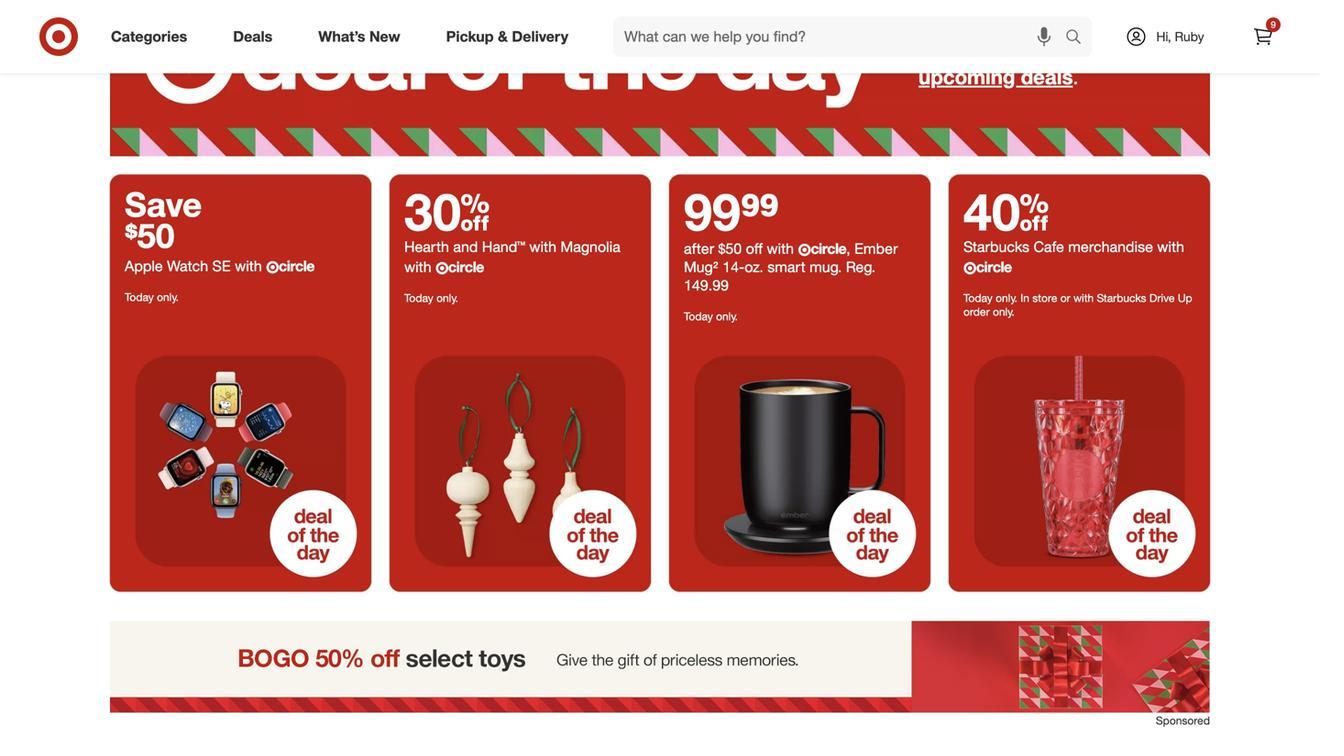 Task type: describe. For each thing, give the bounding box(es) containing it.
deals
[[233, 28, 272, 45]]

14-
[[723, 258, 745, 276]]

up
[[1178, 291, 1192, 305]]

, ember mug² 14-oz. smart mug. reg. 149.99
[[684, 240, 898, 294]]

target deal of the day image for hearth and hand
[[390, 330, 651, 592]]

what's new
[[318, 28, 400, 45]]

149.99
[[684, 276, 729, 294]]

today for apple watch se with
[[125, 290, 154, 304]]

preview
[[994, 39, 1065, 64]]

order
[[963, 305, 990, 318]]

reg.
[[846, 258, 876, 276]]

mug.
[[810, 258, 842, 276]]

se
[[212, 257, 231, 275]]

1 horizontal spatial today only.
[[404, 291, 458, 305]]

score
[[919, 15, 972, 40]]

1 horizontal spatial $50
[[718, 240, 742, 257]]

only. for hearth and hand
[[436, 291, 458, 305]]

30
[[404, 180, 490, 242]]

with magnolia with
[[404, 238, 620, 276]]

apple watch se with
[[125, 257, 266, 275]]

What can we help you find? suggestions appear below search field
[[613, 17, 1070, 57]]

magnolia
[[560, 238, 620, 256]]

smart
[[767, 258, 805, 276]]

our
[[1071, 39, 1101, 64]]

pickup
[[446, 28, 494, 45]]

hand
[[482, 238, 517, 256]]

off
[[746, 240, 763, 257]]

with down hearth
[[404, 258, 431, 276]]

today for after $50 off with
[[684, 309, 713, 323]]

apple
[[125, 257, 163, 275]]

with inside 40 starbucks cafe merchandise with circle
[[1157, 238, 1184, 256]]

target deal of the day image for apple watch se with
[[110, 330, 371, 592]]

or
[[1060, 291, 1070, 305]]

oz.
[[745, 258, 763, 276]]

starbucks inside 40 starbucks cafe merchandise with circle
[[963, 238, 1029, 256]]

and
[[453, 238, 478, 256]]

hi, ruby
[[1156, 28, 1204, 44]]

cafe
[[1034, 238, 1064, 256]]

with right ™ on the left top of page
[[529, 238, 556, 256]]

today's
[[978, 15, 1042, 40]]

pickup & delivery
[[446, 28, 568, 45]]

circle for apple watch se with
[[279, 257, 314, 275]]

watch
[[167, 257, 208, 275]]

only. for after $50 off with
[[716, 309, 738, 323]]

today for hearth and hand
[[404, 291, 433, 305]]

40
[[963, 180, 1049, 242]]

deals link
[[217, 17, 295, 57]]

what's
[[318, 28, 365, 45]]

mug²
[[684, 258, 718, 276]]



Task type: vqa. For each thing, say whether or not it's contained in the screenshot.
New
yes



Task type: locate. For each thing, give the bounding box(es) containing it.
ember
[[854, 240, 898, 257]]

new
[[369, 28, 400, 45]]

1 horizontal spatial starbucks
[[1097, 291, 1146, 305]]

today inside today only. in store or with starbucks drive up order only.
[[963, 291, 993, 305]]

merchandise
[[1068, 238, 1153, 256]]

what's new link
[[303, 17, 423, 57]]

only. for apple watch se with
[[157, 290, 179, 304]]

hearth
[[404, 238, 449, 256]]

99 99
[[684, 180, 779, 242]]

0 horizontal spatial $50
[[125, 215, 174, 256]]

today for starbucks cafe merchandise with
[[963, 291, 993, 305]]

target deal of the day image for after $50 off with
[[669, 330, 930, 592]]

circle for hearth and hand
[[448, 258, 484, 276]]

today only. in store or with starbucks drive up order only.
[[963, 291, 1192, 318]]

.
[[1073, 64, 1079, 89]]

tm
[[1120, 28, 1130, 37]]

$50 up 14-
[[718, 240, 742, 257]]

&
[[498, 28, 508, 45], [976, 39, 989, 64]]

today down hearth
[[404, 291, 433, 305]]

with right or
[[1073, 291, 1094, 305]]

99 up oz.
[[741, 180, 779, 242]]

target deal of the day image
[[110, 0, 1210, 156], [110, 330, 371, 592], [390, 330, 651, 592], [669, 330, 930, 592], [949, 330, 1210, 592]]

only. for starbucks cafe merchandise with
[[996, 291, 1017, 305]]

sponsored
[[1156, 713, 1210, 727]]

circle inside score today's ◎ circle tm offers & preview our upcoming deals .
[[1066, 15, 1120, 40]]

0 horizontal spatial &
[[498, 28, 508, 45]]

1 vertical spatial starbucks
[[1097, 291, 1146, 305]]

score today's ◎ circle tm offers & preview our upcoming deals .
[[919, 15, 1130, 89]]

with inside today only. in store or with starbucks drive up order only.
[[1073, 291, 1094, 305]]

starbucks left drive
[[1097, 291, 1146, 305]]

$50 up apple
[[125, 215, 174, 256]]

starbucks inside today only. in store or with starbucks drive up order only.
[[1097, 291, 1146, 305]]

0 horizontal spatial starbucks
[[963, 238, 1029, 256]]

hearth and hand ™
[[404, 238, 525, 256]]

advertisement region
[[110, 621, 1210, 713]]

today down 149.99
[[684, 309, 713, 323]]

1 horizontal spatial &
[[976, 39, 989, 64]]

1 99 from the left
[[684, 180, 741, 242]]

categories link
[[95, 17, 210, 57]]

9 link
[[1243, 17, 1283, 57]]

™
[[517, 238, 525, 256]]

with up smart
[[767, 240, 794, 257]]

0 horizontal spatial today only.
[[125, 290, 179, 304]]

categories
[[111, 28, 187, 45]]

today only.
[[125, 290, 179, 304], [404, 291, 458, 305], [684, 309, 738, 323]]

& right pickup
[[498, 28, 508, 45]]

with up drive
[[1157, 238, 1184, 256]]

0 vertical spatial starbucks
[[963, 238, 1029, 256]]

starbucks
[[963, 238, 1029, 256], [1097, 291, 1146, 305]]

offers
[[919, 39, 970, 64]]

store
[[1032, 291, 1057, 305]]

only.
[[157, 290, 179, 304], [436, 291, 458, 305], [996, 291, 1017, 305], [993, 305, 1014, 318], [716, 309, 738, 323]]

drive
[[1149, 291, 1175, 305]]

hi,
[[1156, 28, 1171, 44]]

after $50 off with
[[684, 240, 798, 257]]

today down apple
[[125, 290, 154, 304]]

today only. down 149.99
[[684, 309, 738, 323]]

2 99 from the left
[[741, 180, 779, 242]]

today
[[125, 290, 154, 304], [404, 291, 433, 305], [963, 291, 993, 305], [684, 309, 713, 323]]

in
[[1020, 291, 1029, 305]]

& inside pickup & delivery link
[[498, 28, 508, 45]]

99 left off on the right of the page
[[684, 180, 741, 242]]

today only. for save
[[125, 290, 179, 304]]

deals
[[1021, 64, 1073, 89]]

$50
[[125, 215, 174, 256], [718, 240, 742, 257]]

today only. for 99
[[684, 309, 738, 323]]

2 horizontal spatial today only.
[[684, 309, 738, 323]]

ruby
[[1175, 28, 1204, 44]]

circle
[[1066, 15, 1120, 40], [811, 240, 846, 257], [279, 257, 314, 275], [448, 258, 484, 276], [976, 258, 1012, 276]]

,
[[846, 240, 850, 257]]

after
[[684, 240, 714, 257]]

with right se
[[235, 257, 262, 275]]

save
[[125, 184, 202, 224]]

◎
[[1048, 19, 1066, 38]]

9
[[1271, 19, 1276, 30]]

today only. down apple
[[125, 290, 179, 304]]

pickup & delivery link
[[431, 17, 591, 57]]

target deal of the day image for starbucks cafe merchandise with
[[949, 330, 1210, 592]]

search button
[[1057, 17, 1101, 61]]

today left in
[[963, 291, 993, 305]]

today only. down hearth
[[404, 291, 458, 305]]

40 starbucks cafe merchandise with circle
[[963, 180, 1184, 276]]

circle inside 40 starbucks cafe merchandise with circle
[[976, 258, 1012, 276]]

& inside score today's ◎ circle tm offers & preview our upcoming deals .
[[976, 39, 989, 64]]

99
[[684, 180, 741, 242], [741, 180, 779, 242]]

& right offers
[[976, 39, 989, 64]]

delivery
[[512, 28, 568, 45]]

with
[[529, 238, 556, 256], [1157, 238, 1184, 256], [767, 240, 794, 257], [235, 257, 262, 275], [404, 258, 431, 276], [1073, 291, 1094, 305]]

upcoming
[[919, 64, 1015, 89]]

starbucks left cafe at the right of page
[[963, 238, 1029, 256]]

circle for after $50 off with
[[811, 240, 846, 257]]

search
[[1057, 29, 1101, 47]]



